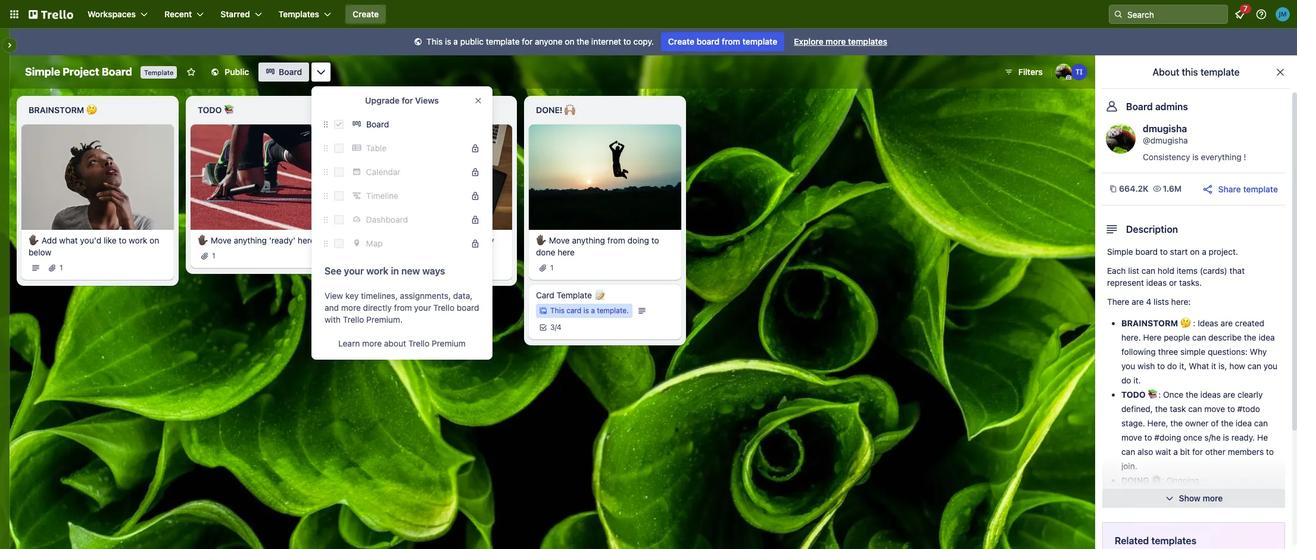 Task type: locate. For each thing, give the bounding box(es) containing it.
move down stage.
[[1122, 433, 1143, 443]]

0 horizontal spatial ideas
[[1147, 278, 1167, 288]]

✋🏿 inside ✋🏿 move anything that is actually started here
[[367, 235, 378, 245]]

1 anything from the left
[[234, 235, 267, 245]]

1 horizontal spatial create
[[668, 36, 695, 46]]

1 horizontal spatial on
[[565, 36, 575, 46]]

1 for ✋🏿 move anything from doing to done here
[[551, 263, 554, 272]]

0 vertical spatial ideas
[[1147, 278, 1167, 288]]

doing ⚙️ : ongoing done! 🙌🏽 : finished
[[1122, 475, 1200, 500]]

:
[[1194, 318, 1196, 328], [1159, 390, 1161, 400], [1163, 475, 1165, 486], [1162, 490, 1164, 500]]

brainstorm 🤔 inside text field
[[29, 105, 97, 115]]

1 horizontal spatial doing
[[1122, 475, 1150, 486]]

from
[[722, 36, 741, 46], [608, 235, 626, 245], [394, 303, 412, 313]]

🤔 up people
[[1181, 318, 1191, 328]]

here inside ✋🏿 move anything that is actually started here
[[397, 247, 414, 257]]

in
[[391, 266, 399, 276]]

description
[[1127, 224, 1179, 235]]

trello
[[434, 303, 455, 313], [343, 315, 364, 325], [409, 338, 430, 349]]

0 horizontal spatial idea
[[1236, 418, 1252, 428]]

3 anything from the left
[[572, 235, 605, 245]]

2 horizontal spatial for
[[1193, 447, 1204, 457]]

explore more templates
[[794, 36, 888, 46]]

anything left 'ready'
[[234, 235, 267, 245]]

anything
[[234, 235, 267, 245], [403, 235, 436, 245], [572, 235, 605, 245]]

0 vertical spatial board link
[[259, 63, 309, 82]]

dmugisha @dmugisha
[[1143, 123, 1189, 145]]

public button
[[203, 63, 256, 82]]

1 vertical spatial do
[[1122, 375, 1132, 386]]

1 ✋🏿 from the left
[[29, 235, 39, 245]]

doing inside doing ⚙️ : ongoing done! 🙌🏽 : finished
[[1122, 475, 1150, 486]]

each list can hold items (cards) that represent ideas or tasks.
[[1108, 266, 1245, 288]]

workspaces
[[88, 9, 136, 19]]

ideas inside : once the ideas are clearly defined, the task can move to #todo stage. here, the owner of the idea can move to #doing once s/he is ready. he can also wait a bit for other members to join.
[[1201, 390, 1222, 400]]

more down key
[[341, 303, 361, 313]]

1 vertical spatial idea
[[1236, 418, 1252, 428]]

doing down join.
[[1122, 475, 1150, 486]]

dashboard
[[366, 215, 408, 225]]

1 horizontal spatial do
[[1168, 361, 1178, 371]]

trello down assignments,
[[434, 303, 455, 313]]

idea up why
[[1259, 332, 1276, 343]]

more for explore
[[826, 36, 846, 46]]

board inside text box
[[102, 66, 132, 78]]

a
[[454, 36, 458, 46], [1203, 247, 1207, 257], [591, 306, 595, 315], [1174, 447, 1178, 457]]

1 horizontal spatial you
[[1264, 361, 1278, 371]]

0 vertical spatial work
[[129, 235, 147, 245]]

timelines,
[[361, 291, 398, 301]]

✋🏿 inside the ✋🏿 move anything from doing to done here
[[536, 235, 547, 245]]

map
[[366, 238, 383, 248]]

1 vertical spatial create
[[668, 36, 695, 46]]

1 horizontal spatial board
[[697, 36, 720, 46]]

brainstorm 🤔 down simple project board text box
[[29, 105, 97, 115]]

1 vertical spatial done!
[[1122, 490, 1149, 500]]

0 vertical spatial todo 📚
[[198, 105, 235, 115]]

trello inspiration (inspiringtaco) image
[[1071, 64, 1088, 80]]

: ideas are created here. here people can describe the idea following three simple questions: why you wish to do it, what it is, how can you do it.
[[1122, 318, 1278, 386]]

4 left lists
[[1147, 297, 1152, 307]]

board link down views
[[349, 115, 486, 134]]

on right anyone
[[565, 36, 575, 46]]

doing inside "text field"
[[367, 105, 394, 115]]

todo 📚 down public button
[[198, 105, 235, 115]]

create button
[[346, 5, 386, 24]]

data,
[[453, 291, 473, 301]]

it,
[[1180, 361, 1187, 371]]

todo 📚 inside text box
[[198, 105, 235, 115]]

three
[[1159, 347, 1179, 357]]

brainstorm down simple project board text box
[[29, 105, 84, 115]]

the right once
[[1186, 390, 1199, 400]]

each
[[1108, 266, 1126, 276]]

ideas inside each list can hold items (cards) that represent ideas or tasks.
[[1147, 278, 1167, 288]]

to right wish
[[1158, 361, 1166, 371]]

0 horizontal spatial work
[[129, 235, 147, 245]]

⚙️ for doing ⚙️
[[397, 105, 407, 115]]

0 vertical spatial 📚
[[224, 105, 235, 115]]

: left once
[[1159, 390, 1161, 400]]

template left star or unstar board image on the left of the page
[[144, 69, 174, 76]]

this right the sm image
[[427, 36, 443, 46]]

search image
[[1114, 10, 1124, 19]]

1 vertical spatial todo
[[1122, 390, 1146, 400]]

0 vertical spatial brainstorm 🤔
[[29, 105, 97, 115]]

todo inside text box
[[198, 105, 222, 115]]

0 horizontal spatial todo
[[198, 105, 222, 115]]

: once the ideas are clearly defined, the task can move to #todo stage. here, the owner of the idea can move to #doing once s/he is ready. he can also wait a bit for other members to join.
[[1122, 390, 1274, 471]]

more inside "link"
[[826, 36, 846, 46]]

brainstorm up 'here'
[[1122, 318, 1179, 328]]

calendar
[[366, 167, 401, 177]]

DOING ⚙️ text field
[[360, 101, 512, 120]]

0 horizontal spatial you
[[1122, 361, 1136, 371]]

0 vertical spatial for
[[522, 36, 533, 46]]

board admins
[[1127, 101, 1189, 112]]

3 ✋🏿 from the left
[[367, 235, 378, 245]]

simple
[[25, 66, 60, 78], [1108, 247, 1134, 257]]

3 move from the left
[[549, 235, 570, 245]]

brainstorm
[[29, 105, 84, 115], [1122, 318, 1179, 328]]

1 down done
[[551, 263, 554, 272]]

list
[[1129, 266, 1140, 276]]

1 horizontal spatial done!
[[1122, 490, 1149, 500]]

work right like
[[129, 235, 147, 245]]

0 vertical spatial 4
[[1147, 297, 1152, 307]]

0 horizontal spatial brainstorm
[[29, 105, 84, 115]]

do left the it,
[[1168, 361, 1178, 371]]

the down created
[[1245, 332, 1257, 343]]

create for create
[[353, 9, 379, 19]]

2 horizontal spatial move
[[549, 235, 570, 245]]

members
[[1228, 447, 1264, 457]]

from inside the ✋🏿 move anything from doing to done here
[[608, 235, 626, 245]]

1 horizontal spatial anything
[[403, 235, 436, 245]]

it.
[[1134, 375, 1141, 386]]

1 vertical spatial this
[[551, 306, 565, 315]]

doing
[[367, 105, 394, 115], [1122, 475, 1150, 486]]

template right share
[[1244, 184, 1279, 194]]

here inside the ✋🏿 move anything from doing to done here
[[558, 247, 575, 257]]

4
[[1147, 297, 1152, 307], [557, 323, 562, 332]]

Board name text field
[[19, 63, 138, 82]]

related templates
[[1115, 536, 1197, 546]]

create inside button
[[353, 9, 379, 19]]

you up it. at right bottom
[[1122, 361, 1136, 371]]

view
[[325, 291, 343, 301]]

1 vertical spatial for
[[402, 95, 413, 105]]

✋🏿
[[29, 235, 39, 245], [198, 235, 209, 245], [367, 235, 378, 245], [536, 235, 547, 245]]

are right 'there'
[[1132, 297, 1144, 307]]

1 horizontal spatial move
[[380, 235, 401, 245]]

2 vertical spatial on
[[1191, 247, 1200, 257]]

1 horizontal spatial 4
[[1147, 297, 1152, 307]]

📚 down public button
[[224, 105, 235, 115]]

4 ✋🏿 from the left
[[536, 235, 547, 245]]

brainstorm inside text field
[[29, 105, 84, 115]]

0 horizontal spatial for
[[402, 95, 413, 105]]

: inside : once the ideas are clearly defined, the task can move to #todo stage. here, the owner of the idea can move to #doing once s/he is ready. he can also wait a bit for other members to join.
[[1159, 390, 1161, 400]]

🤔
[[86, 105, 97, 115], [1181, 318, 1191, 328]]

here,
[[1148, 418, 1169, 428]]

can down why
[[1248, 361, 1262, 371]]

2 horizontal spatial on
[[1191, 247, 1200, 257]]

more for show
[[1203, 493, 1224, 503]]

ongoing
[[1167, 475, 1200, 486]]

there
[[1108, 297, 1130, 307]]

represent
[[1108, 278, 1145, 288]]

what
[[59, 235, 78, 245]]

explore more templates link
[[787, 32, 895, 51]]

1 vertical spatial are
[[1221, 318, 1233, 328]]

1 for ✋🏿 move anything 'ready' here
[[212, 251, 215, 260]]

1 vertical spatial todo 📚
[[1122, 390, 1159, 400]]

move inside ✋🏿 move anything that is actually started here
[[380, 235, 401, 245]]

move
[[211, 235, 232, 245], [380, 235, 401, 245], [549, 235, 570, 245]]

0 vertical spatial idea
[[1259, 332, 1276, 343]]

this
[[1182, 67, 1199, 77]]

that down project.
[[1230, 266, 1245, 276]]

here inside ✋🏿 move anything 'ready' here link
[[298, 235, 315, 245]]

1 horizontal spatial your
[[414, 303, 431, 313]]

doing up table
[[367, 105, 394, 115]]

0 vertical spatial templates
[[848, 36, 888, 46]]

more for learn
[[362, 338, 382, 349]]

to inside ✋🏿 add what you'd like to work on below
[[119, 235, 127, 245]]

more right show
[[1203, 493, 1224, 503]]

this for this card is a template.
[[551, 306, 565, 315]]

simple left project
[[25, 66, 60, 78]]

your down assignments,
[[414, 303, 431, 313]]

0 horizontal spatial from
[[394, 303, 412, 313]]

1 vertical spatial trello
[[343, 315, 364, 325]]

do left it. at right bottom
[[1122, 375, 1132, 386]]

idea up ready. at bottom
[[1236, 418, 1252, 428]]

0 horizontal spatial 4
[[557, 323, 562, 332]]

✋🏿 move anything from doing to done here
[[536, 235, 659, 257]]

: left ongoing
[[1163, 475, 1165, 486]]

move for ✋🏿 move anything that is actually started here
[[380, 235, 401, 245]]

doing
[[628, 235, 649, 245]]

is left everything at the right top of the page
[[1193, 152, 1199, 162]]

1 down ✋🏿 move anything 'ready' here
[[212, 251, 215, 260]]

create
[[353, 9, 379, 19], [668, 36, 695, 46]]

work left in
[[367, 266, 389, 276]]

to inside the ✋🏿 move anything from doing to done here
[[652, 235, 659, 245]]

a left bit
[[1174, 447, 1178, 457]]

1 vertical spatial 📚
[[1148, 390, 1159, 400]]

0 horizontal spatial board
[[457, 303, 479, 313]]

dmugisha (dmugisha) image left @dmugisha
[[1106, 124, 1136, 154]]

this for this is a public template for anyone on the internet to copy.
[[427, 36, 443, 46]]

board right project
[[102, 66, 132, 78]]

following
[[1122, 347, 1156, 357]]

⚙️
[[397, 105, 407, 115], [1152, 475, 1163, 486]]

1 vertical spatial that
[[1230, 266, 1245, 276]]

dmugisha (dmugisha) image right "filters"
[[1056, 64, 1073, 80]]

board link left 'customize views' icon
[[259, 63, 309, 82]]

1 horizontal spatial trello
[[409, 338, 430, 349]]

doing for doing ⚙️
[[367, 105, 394, 115]]

2 vertical spatial trello
[[409, 338, 430, 349]]

ideas down the it
[[1201, 390, 1222, 400]]

0 vertical spatial on
[[565, 36, 575, 46]]

✋🏿 move anything 'ready' here link
[[198, 235, 336, 246]]

1 vertical spatial your
[[414, 303, 431, 313]]

here right 'ready'
[[298, 235, 315, 245]]

1 vertical spatial board
[[1136, 247, 1158, 257]]

todo up defined,
[[1122, 390, 1146, 400]]

1 move from the left
[[211, 235, 232, 245]]

1 horizontal spatial here
[[397, 247, 414, 257]]

0 vertical spatial done!
[[536, 105, 563, 115]]

0 horizontal spatial 🤔
[[86, 105, 97, 115]]

templates right the related
[[1152, 536, 1197, 546]]

⚙️ inside "text field"
[[397, 105, 407, 115]]

✋🏿 inside ✋🏿 add what you'd like to work on below
[[29, 235, 39, 245]]

work
[[129, 235, 147, 245], [367, 266, 389, 276]]

simple inside simple project board text box
[[25, 66, 60, 78]]

workspaces button
[[80, 5, 155, 24]]

7 notifications image
[[1233, 7, 1248, 21]]

move
[[1205, 404, 1226, 414], [1122, 433, 1143, 443]]

idea inside : ideas are created here. here people can describe the idea following three simple questions: why you wish to do it, what it is, how can you do it.
[[1259, 332, 1276, 343]]

your right 'see'
[[344, 266, 364, 276]]

dmugisha (dmugisha) image
[[1056, 64, 1073, 80], [1106, 124, 1136, 154]]

items
[[1177, 266, 1198, 276]]

📚
[[224, 105, 235, 115], [1148, 390, 1159, 400]]

on inside ✋🏿 add what you'd like to work on below
[[150, 235, 159, 245]]

learn more about trello premium
[[338, 338, 466, 349]]

1 vertical spatial from
[[608, 235, 626, 245]]

move inside ✋🏿 move anything 'ready' here link
[[211, 235, 232, 245]]

related
[[1115, 536, 1150, 546]]

on for work
[[150, 235, 159, 245]]

template
[[486, 36, 520, 46], [743, 36, 778, 46], [1201, 67, 1240, 77], [1244, 184, 1279, 194]]

1 horizontal spatial ⚙️
[[1152, 475, 1163, 486]]

there are 4 lists here:
[[1108, 297, 1191, 307]]

1 vertical spatial ideas
[[1201, 390, 1222, 400]]

1 horizontal spatial idea
[[1259, 332, 1276, 343]]

trello right about
[[409, 338, 430, 349]]

@dmugisha
[[1143, 135, 1189, 145]]

2 horizontal spatial from
[[722, 36, 741, 46]]

is left public
[[445, 36, 451, 46]]

0 horizontal spatial create
[[353, 9, 379, 19]]

2 vertical spatial board
[[457, 303, 479, 313]]

are left clearly
[[1224, 390, 1236, 400]]

1 horizontal spatial template
[[557, 290, 592, 300]]

for inside : once the ideas are clearly defined, the task can move to #todo stage. here, the owner of the idea can move to #doing once s/he is ready. he can also wait a bit for other members to join.
[[1193, 447, 1204, 457]]

2 vertical spatial for
[[1193, 447, 1204, 457]]

move inside the ✋🏿 move anything from doing to done here
[[549, 235, 570, 245]]

1 horizontal spatial dmugisha (dmugisha) image
[[1106, 124, 1136, 154]]

⚙️ inside doing ⚙️ : ongoing done! 🙌🏽 : finished
[[1152, 475, 1163, 486]]

to right like
[[119, 235, 127, 245]]

on right like
[[150, 235, 159, 245]]

idea inside : once the ideas are clearly defined, the task can move to #todo stage. here, the owner of the idea can move to #doing once s/he is ready. he can also wait a bit for other members to join.
[[1236, 418, 1252, 428]]

is left actually
[[456, 235, 462, 245]]

for right bit
[[1193, 447, 1204, 457]]

anything up new
[[403, 235, 436, 245]]

on for anyone
[[565, 36, 575, 46]]

that up ways
[[438, 235, 454, 245]]

you down why
[[1264, 361, 1278, 371]]

do
[[1168, 361, 1178, 371], [1122, 375, 1132, 386]]

✋🏿 for ✋🏿 move anything that is actually started here
[[367, 235, 378, 245]]

is right 's/he'
[[1224, 433, 1230, 443]]

can right the list
[[1142, 266, 1156, 276]]

0 horizontal spatial board link
[[259, 63, 309, 82]]

is inside ✋🏿 move anything that is actually started here
[[456, 235, 462, 245]]

1 vertical spatial brainstorm 🤔
[[1122, 318, 1191, 328]]

0 vertical spatial ⚙️
[[397, 105, 407, 115]]

board left admins
[[1127, 101, 1154, 112]]

0 horizontal spatial doing
[[367, 105, 394, 115]]

🤔 inside text field
[[86, 105, 97, 115]]

1 down what
[[60, 263, 63, 272]]

board link
[[259, 63, 309, 82], [349, 115, 486, 134]]

or
[[1170, 278, 1178, 288]]

idea
[[1259, 332, 1276, 343], [1236, 418, 1252, 428]]

the
[[577, 36, 589, 46], [1245, 332, 1257, 343], [1186, 390, 1199, 400], [1156, 404, 1168, 414], [1171, 418, 1183, 428], [1222, 418, 1234, 428]]

0 horizontal spatial templates
[[848, 36, 888, 46]]

simple up each
[[1108, 247, 1134, 257]]

0 horizontal spatial ⚙️
[[397, 105, 407, 115]]

0 horizontal spatial todo 📚
[[198, 105, 235, 115]]

0 vertical spatial brainstorm
[[29, 105, 84, 115]]

BRAINSTORM 🤔 text field
[[21, 101, 174, 120]]

1 horizontal spatial simple
[[1108, 247, 1134, 257]]

anything inside the ✋🏿 move anything from doing to done here
[[572, 235, 605, 245]]

todo 📚
[[198, 105, 235, 115], [1122, 390, 1159, 400]]

1 horizontal spatial this
[[551, 306, 565, 315]]

1 vertical spatial template
[[557, 290, 592, 300]]

0 horizontal spatial 🙌🏽
[[565, 105, 576, 115]]

that inside ✋🏿 move anything that is actually started here
[[438, 235, 454, 245]]

simple for simple project board
[[25, 66, 60, 78]]

public
[[460, 36, 484, 46]]

⚙️ left ongoing
[[1152, 475, 1163, 486]]

why
[[1250, 347, 1268, 357]]

0 horizontal spatial your
[[344, 266, 364, 276]]

more inside button
[[1203, 493, 1224, 503]]

anything left doing
[[572, 235, 605, 245]]

ideas
[[1198, 318, 1219, 328]]

this is a public template for anyone on the internet to copy.
[[427, 36, 654, 46]]

🤔 down project
[[86, 105, 97, 115]]

3 / 4
[[551, 323, 562, 332]]

admins
[[1156, 101, 1189, 112]]

other
[[1206, 447, 1226, 457]]

2 ✋🏿 from the left
[[198, 235, 209, 245]]

to right doing
[[652, 235, 659, 245]]

is right card
[[584, 306, 589, 315]]

todo 📚 down it. at right bottom
[[1122, 390, 1159, 400]]

4 right 3
[[557, 323, 562, 332]]

from inside view key timelines, assignments, data, and more directly from your trello board with trello premium.
[[394, 303, 412, 313]]

are up describe
[[1221, 318, 1233, 328]]

🙌🏽 inside text box
[[565, 105, 576, 115]]

2 move from the left
[[380, 235, 401, 245]]

0 horizontal spatial dmugisha (dmugisha) image
[[1056, 64, 1073, 80]]

2 anything from the left
[[403, 235, 436, 245]]

on
[[565, 36, 575, 46], [150, 235, 159, 245], [1191, 247, 1200, 257]]

todo down public button
[[198, 105, 222, 115]]

1 left in
[[381, 263, 385, 272]]

more right learn
[[362, 338, 382, 349]]

2 horizontal spatial anything
[[572, 235, 605, 245]]

0 vertical spatial simple
[[25, 66, 60, 78]]

0 horizontal spatial this
[[427, 36, 443, 46]]

on right start
[[1191, 247, 1200, 257]]

1 vertical spatial 🙌🏽
[[1151, 490, 1162, 500]]

about
[[384, 338, 406, 349]]

(cards)
[[1200, 266, 1228, 276]]

📚 left once
[[1148, 390, 1159, 400]]

for left anyone
[[522, 36, 533, 46]]

0 vertical spatial do
[[1168, 361, 1178, 371]]

template right public
[[486, 36, 520, 46]]

1 vertical spatial on
[[150, 235, 159, 245]]

to left copy.
[[624, 36, 631, 46]]

2 horizontal spatial here
[[558, 247, 575, 257]]

ideas down 'hold' on the right of the page
[[1147, 278, 1167, 288]]

1 vertical spatial work
[[367, 266, 389, 276]]

your
[[344, 266, 364, 276], [414, 303, 431, 313]]

1 horizontal spatial todo 📚
[[1122, 390, 1159, 400]]

more right explore in the top right of the page
[[826, 36, 846, 46]]

0 horizontal spatial template
[[144, 69, 174, 76]]

0 horizontal spatial on
[[150, 235, 159, 245]]

anything inside ✋🏿 move anything that is actually started here
[[403, 235, 436, 245]]

board
[[102, 66, 132, 78], [279, 67, 302, 77], [1127, 101, 1154, 112], [366, 119, 389, 129]]

templates right explore in the top right of the page
[[848, 36, 888, 46]]



Task type: vqa. For each thing, say whether or not it's contained in the screenshot.
Automation Button
no



Task type: describe. For each thing, give the bounding box(es) containing it.
sm image
[[412, 36, 424, 48]]

DONE! 🙌🏽 text field
[[529, 101, 682, 120]]

: left finished
[[1162, 490, 1164, 500]]

can up join.
[[1122, 447, 1136, 457]]

are inside : ideas are created here. here people can describe the idea following three simple questions: why you wish to do it, what it is, how can you do it.
[[1221, 318, 1233, 328]]

move for ✋🏿 move anything 'ready' here
[[211, 235, 232, 245]]

to up also
[[1145, 433, 1153, 443]]

anything for 'ready'
[[234, 235, 267, 245]]

done! inside doing ⚙️ : ongoing done! 🙌🏽 : finished
[[1122, 490, 1149, 500]]

what
[[1189, 361, 1210, 371]]

starred button
[[213, 5, 269, 24]]

create board from template
[[668, 36, 778, 46]]

to left #todo
[[1228, 404, 1236, 414]]

are inside : once the ideas are clearly defined, the task can move to #todo stage. here, the owner of the idea can move to #doing once s/he is ready. he can also wait a bit for other members to join.
[[1224, 390, 1236, 400]]

simple project board
[[25, 66, 132, 78]]

1 for ✋🏿 move anything that is actually started here
[[381, 263, 385, 272]]

a down 📝
[[591, 306, 595, 315]]

like
[[104, 235, 117, 245]]

the down task on the bottom right of the page
[[1171, 418, 1183, 428]]

'ready'
[[269, 235, 296, 245]]

explore
[[794, 36, 824, 46]]

0 vertical spatial are
[[1132, 297, 1144, 307]]

anything for from
[[572, 235, 605, 245]]

wish
[[1138, 361, 1156, 371]]

1 you from the left
[[1122, 361, 1136, 371]]

the right of
[[1222, 418, 1234, 428]]

consistency
[[1143, 152, 1191, 162]]

simple for simple board to start on a project.
[[1108, 247, 1134, 257]]

close popover image
[[474, 96, 483, 105]]

views
[[415, 95, 439, 105]]

upgrade
[[365, 95, 400, 105]]

here for ✋🏿 move anything from doing to done here
[[558, 247, 575, 257]]

also
[[1138, 447, 1154, 457]]

more inside view key timelines, assignments, data, and more directly from your trello board with trello premium.
[[341, 303, 361, 313]]

✋🏿 move anything that is actually started here link
[[367, 235, 505, 258]]

⚙️ for doing ⚙️ : ongoing done! 🙌🏽 : finished
[[1152, 475, 1163, 486]]

✋🏿 for ✋🏿 move anything from doing to done here
[[536, 235, 547, 245]]

card template 📝
[[536, 290, 605, 300]]

ready.
[[1232, 433, 1256, 443]]

templates button
[[272, 5, 338, 24]]

0 horizontal spatial do
[[1122, 375, 1132, 386]]

learn
[[338, 338, 360, 349]]

0 vertical spatial your
[[344, 266, 364, 276]]

finished
[[1166, 490, 1199, 500]]

once
[[1184, 433, 1203, 443]]

1 horizontal spatial 🤔
[[1181, 318, 1191, 328]]

1 horizontal spatial templates
[[1152, 536, 1197, 546]]

template right this
[[1201, 67, 1240, 77]]

a inside : once the ideas are clearly defined, the task can move to #todo stage. here, the owner of the idea can move to #doing once s/he is ready. he can also wait a bit for other members to join.
[[1174, 447, 1178, 457]]

star or unstar board image
[[187, 67, 196, 77]]

✋🏿 for ✋🏿 add what you'd like to work on below
[[29, 235, 39, 245]]

2 horizontal spatial trello
[[434, 303, 455, 313]]

templates
[[279, 9, 319, 19]]

work inside ✋🏿 add what you'd like to work on below
[[129, 235, 147, 245]]

4 for are
[[1147, 297, 1152, 307]]

premium
[[432, 338, 466, 349]]

this member is an admin of this board. image
[[1067, 75, 1072, 80]]

✋🏿 for ✋🏿 move anything 'ready' here
[[198, 235, 209, 245]]

anything for that
[[403, 235, 436, 245]]

that inside each list can hold items (cards) that represent ideas or tasks.
[[1230, 266, 1245, 276]]

consistency is everything !
[[1143, 152, 1247, 162]]

1 vertical spatial dmugisha (dmugisha) image
[[1106, 124, 1136, 154]]

0 vertical spatial template
[[144, 69, 174, 76]]

card
[[536, 290, 555, 300]]

it
[[1212, 361, 1217, 371]]

premium.
[[366, 315, 403, 325]]

assignments,
[[400, 291, 451, 301]]

can up simple on the bottom of the page
[[1193, 332, 1207, 343]]

once
[[1164, 390, 1184, 400]]

started
[[367, 247, 394, 257]]

templates inside "link"
[[848, 36, 888, 46]]

1 horizontal spatial 📚
[[1148, 390, 1159, 400]]

to down he at the right bottom of the page
[[1267, 447, 1274, 457]]

share template button
[[1202, 183, 1279, 195]]

2 you from the left
[[1264, 361, 1278, 371]]

anyone
[[535, 36, 563, 46]]

card
[[567, 306, 582, 315]]

card template 📝 link
[[536, 289, 674, 301]]

directly
[[363, 303, 392, 313]]

✋🏿 move anything 'ready' here
[[198, 235, 315, 245]]

new
[[402, 266, 420, 276]]

actually
[[464, 235, 494, 245]]

jeremy miller (jeremymiller198) image
[[1276, 7, 1291, 21]]

below
[[29, 247, 51, 257]]

clearly
[[1238, 390, 1264, 400]]

/
[[555, 323, 557, 332]]

a left project.
[[1203, 247, 1207, 257]]

here for ✋🏿 move anything that is actually started here
[[397, 247, 414, 257]]

1.6m
[[1163, 184, 1182, 194]]

Search field
[[1124, 5, 1228, 23]]

primary element
[[0, 0, 1298, 29]]

to inside : ideas are created here. here people can describe the idea following three simple questions: why you wish to do it, what it is, how can you do it.
[[1158, 361, 1166, 371]]

timeline
[[366, 191, 399, 201]]

recent
[[164, 9, 192, 19]]

template inside button
[[1244, 184, 1279, 194]]

project
[[63, 66, 99, 78]]

lists
[[1154, 297, 1170, 307]]

to left start
[[1161, 247, 1168, 257]]

back to home image
[[29, 5, 73, 24]]

📚 inside text box
[[224, 105, 235, 115]]

about
[[1153, 67, 1180, 77]]

you'd
[[80, 235, 101, 245]]

of
[[1212, 418, 1219, 428]]

stage.
[[1122, 418, 1146, 428]]

hold
[[1158, 266, 1175, 276]]

a left public
[[454, 36, 458, 46]]

!
[[1244, 152, 1247, 162]]

board inside view key timelines, assignments, data, and more directly from your trello board with trello premium.
[[457, 303, 479, 313]]

start
[[1171, 247, 1188, 257]]

1 horizontal spatial brainstorm 🤔
[[1122, 318, 1191, 328]]

your inside view key timelines, assignments, data, and more directly from your trello board with trello premium.
[[414, 303, 431, 313]]

is,
[[1219, 361, 1228, 371]]

customize views image
[[315, 66, 327, 78]]

about this template
[[1153, 67, 1240, 77]]

the inside : ideas are created here. here people can describe the idea following three simple questions: why you wish to do it, what it is, how can you do it.
[[1245, 332, 1257, 343]]

🙌🏽 inside doing ⚙️ : ongoing done! 🙌🏽 : finished
[[1151, 490, 1162, 500]]

with
[[325, 315, 341, 325]]

can inside each list can hold items (cards) that represent ideas or tasks.
[[1142, 266, 1156, 276]]

the left internet
[[577, 36, 589, 46]]

1 horizontal spatial work
[[367, 266, 389, 276]]

1 horizontal spatial for
[[522, 36, 533, 46]]

board for create
[[697, 36, 720, 46]]

dmugisha
[[1143, 123, 1188, 134]]

done! inside text box
[[536, 105, 563, 115]]

see
[[325, 266, 342, 276]]

share
[[1219, 184, 1242, 194]]

1 vertical spatial brainstorm
[[1122, 318, 1179, 328]]

4 for /
[[557, 323, 562, 332]]

public
[[225, 67, 249, 77]]

open information menu image
[[1256, 8, 1268, 20]]

0 horizontal spatial trello
[[343, 315, 364, 325]]

board left 'customize views' icon
[[279, 67, 302, 77]]

project.
[[1209, 247, 1239, 257]]

can up owner
[[1189, 404, 1203, 414]]

the up here,
[[1156, 404, 1168, 414]]

starred
[[221, 9, 250, 19]]

✋🏿 add what you'd like to work on below link
[[29, 235, 167, 258]]

share template
[[1219, 184, 1279, 194]]

bit
[[1181, 447, 1191, 457]]

0 vertical spatial move
[[1205, 404, 1226, 414]]

1 horizontal spatial board link
[[349, 115, 486, 134]]

📝
[[594, 290, 605, 300]]

show
[[1179, 493, 1201, 503]]

move for ✋🏿 move anything from doing to done here
[[549, 235, 570, 245]]

0 vertical spatial from
[[722, 36, 741, 46]]

board down doing ⚙️
[[366, 119, 389, 129]]

view key timelines, assignments, data, and more directly from your trello board with trello premium.
[[325, 291, 479, 325]]

TODO 📚 text field
[[191, 101, 343, 120]]

he
[[1258, 433, 1269, 443]]

template left explore in the top right of the page
[[743, 36, 778, 46]]

this card is a template.
[[551, 306, 629, 315]]

simple
[[1181, 347, 1206, 357]]

0 horizontal spatial move
[[1122, 433, 1143, 443]]

show more button
[[1103, 489, 1286, 508]]

filters
[[1019, 67, 1043, 77]]

doing ⚙️
[[367, 105, 407, 115]]

done! 🙌🏽
[[536, 105, 576, 115]]

664.2k
[[1120, 184, 1149, 194]]

can up he at the right bottom of the page
[[1255, 418, 1269, 428]]

1 horizontal spatial todo
[[1122, 390, 1146, 400]]

join.
[[1122, 461, 1138, 471]]

is inside : once the ideas are clearly defined, the task can move to #todo stage. here, the owner of the idea can move to #doing once s/he is ready. he can also wait a bit for other members to join.
[[1224, 433, 1230, 443]]

doing for doing ⚙️ : ongoing done! 🙌🏽 : finished
[[1122, 475, 1150, 486]]

board for simple
[[1136, 247, 1158, 257]]

owner
[[1186, 418, 1209, 428]]

here:
[[1172, 297, 1191, 307]]

dmugisha link
[[1143, 123, 1188, 134]]

0 vertical spatial dmugisha (dmugisha) image
[[1056, 64, 1073, 80]]

tasks.
[[1180, 278, 1202, 288]]

create for create board from template
[[668, 36, 695, 46]]

: inside : ideas are created here. here people can describe the idea following three simple questions: why you wish to do it, what it is, how can you do it.
[[1194, 318, 1196, 328]]



